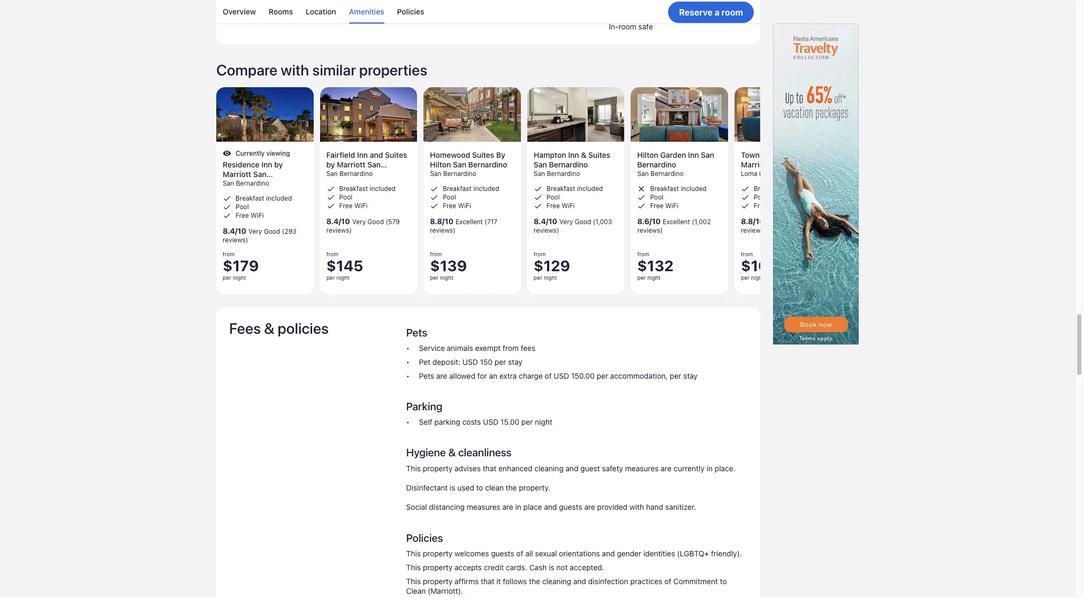 Task type: vqa. For each thing, say whether or not it's contained in the screenshot.


Task type: locate. For each thing, give the bounding box(es) containing it.
from $132 per night
[[637, 251, 673, 281]]

1 vertical spatial in
[[515, 503, 521, 512]]

pool inside 1 out of 30 element
[[236, 203, 249, 211]]

8.4/10 inside the 2 out of 30 element
[[326, 217, 350, 226]]

orientations
[[559, 549, 600, 558]]

0 horizontal spatial usd
[[462, 358, 478, 367]]

an
[[489, 372, 497, 381]]

with left hand on the right
[[630, 503, 644, 512]]

from for $179
[[223, 251, 235, 258]]

free wifi up very good (579 reviews)
[[339, 202, 367, 210]]

reviews) inside excellent (1,002 reviews)
[[637, 226, 663, 234]]

accommodation,
[[610, 372, 668, 381]]

pets down pet
[[419, 372, 434, 381]]

policies inside policies this property welcomes guests of all sexual orientations and gender identities (lgbtq+ friendly). this property accepts credit cards. cash is not accepted. this property affirms that it follows the cleaning and disinfection practices of commitment to clean (marriott).
[[406, 532, 443, 545]]

excellent left (360
[[767, 218, 794, 226]]

1 vertical spatial hilton
[[430, 160, 451, 169]]

&
[[581, 150, 586, 160], [264, 320, 274, 337], [448, 447, 456, 459]]

night inside from $132 per night
[[647, 275, 661, 281]]

very for $129
[[559, 218, 573, 226]]

per
[[223, 275, 231, 281], [326, 275, 335, 281], [430, 275, 439, 281], [534, 275, 542, 281], [637, 275, 646, 281], [741, 275, 750, 281], [495, 358, 506, 367], [597, 372, 608, 381], [670, 372, 681, 381], [521, 418, 533, 427]]

0 horizontal spatial san bernardino
[[223, 179, 269, 188]]

free for $164
[[754, 202, 767, 210]]

excellent (1,002 reviews)
[[637, 218, 711, 234]]

pets are allowed for an extra charge of usd 150.00 per accommodation, per stay
[[419, 372, 698, 381]]

not
[[556, 563, 568, 572]]

and right fairfield
[[370, 150, 383, 160]]

pool inside 4 out of 30 element
[[547, 193, 560, 201]]

pool for $139
[[443, 193, 456, 201]]

(293
[[282, 228, 296, 236]]

free wifi inside the 5 out of 30 element
[[650, 202, 678, 210]]

from for $139
[[430, 251, 442, 258]]

4 out of 30 element
[[527, 87, 624, 295]]

2 out of 30 element
[[320, 87, 417, 295]]

fairfield
[[326, 150, 355, 160]]

breakfast inside 6 out of 30 element
[[754, 185, 783, 193]]

reviews) inside excellent (360 reviews)
[[741, 226, 766, 234]]

marriott inside "residence inn by marriott san bernardino"
[[223, 170, 251, 179]]

exterior image
[[216, 87, 314, 142], [320, 87, 417, 142]]

living area image
[[527, 87, 624, 142]]

animals
[[447, 344, 473, 353]]

0 horizontal spatial stay
[[508, 358, 522, 367]]

0 horizontal spatial in
[[515, 503, 521, 512]]

charge
[[519, 372, 543, 381]]

good inside very good (1,003 reviews)
[[575, 218, 591, 226]]

0 vertical spatial san bernardino
[[326, 170, 373, 178]]

0 horizontal spatial very
[[248, 228, 262, 236]]

linda
[[759, 170, 776, 178], [803, 170, 822, 179]]

linda up (360
[[803, 170, 822, 179]]

8.6/10
[[637, 217, 661, 226]]

provided
[[597, 503, 628, 512]]

1 vertical spatial policies
[[406, 532, 443, 545]]

in left place.
[[707, 464, 713, 473]]

3 this from the top
[[406, 563, 421, 572]]

0 horizontal spatial room
[[619, 22, 636, 31]]

affirms
[[455, 577, 479, 586]]

pool for $164
[[754, 193, 767, 201]]

0 vertical spatial room
[[722, 7, 743, 17]]

hilton inside homewood suites by hilton san bernardino san bernardino
[[430, 160, 451, 169]]

0 horizontal spatial lobby image
[[631, 87, 728, 142]]

good inside very good (579 reviews)
[[368, 218, 384, 226]]

marriott down fairfield
[[337, 160, 365, 169]]

breakfast down hampton inn & suites san bernardino san bernardino
[[547, 185, 575, 193]]

pool up very good (1,003 reviews) on the top
[[547, 193, 560, 201]]

pool for $145
[[339, 193, 352, 201]]

2 exterior image from the left
[[320, 87, 417, 142]]

from left fees
[[503, 344, 519, 353]]

0 horizontal spatial good
[[264, 228, 280, 236]]

0 horizontal spatial linda
[[759, 170, 776, 178]]

0 vertical spatial measures
[[625, 464, 659, 473]]

by inside "residence inn by marriott san bernardino"
[[274, 160, 283, 169]]

1 vertical spatial &
[[264, 320, 274, 337]]

breakfast included inside the 5 out of 30 element
[[650, 185, 707, 193]]

breakfast included down the towneplace suites by marriott san bernardino loma linda
[[754, 185, 810, 193]]

excellent for $164
[[767, 218, 794, 226]]

breakfast
[[339, 185, 368, 193], [443, 185, 472, 193], [547, 185, 575, 193], [650, 185, 679, 193], [754, 185, 783, 193], [236, 194, 264, 203]]

properties
[[359, 61, 427, 79]]

by for towneplace suites by marriott san bernardino loma linda
[[809, 150, 818, 160]]

bernardino
[[468, 160, 507, 169], [549, 160, 588, 169], [637, 160, 676, 169], [326, 170, 365, 179], [340, 170, 373, 178], [443, 170, 476, 178], [547, 170, 580, 178], [650, 170, 684, 178], [741, 170, 780, 179], [223, 179, 262, 189], [236, 179, 269, 188]]

inn down currently viewing
[[261, 160, 272, 169]]

breakfast included down hilton garden inn  san bernardino san bernardino
[[650, 185, 707, 193]]

and down accepted.
[[573, 577, 586, 586]]

1 horizontal spatial of
[[545, 372, 552, 381]]

similar
[[312, 61, 356, 79]]

pool inside 6 out of 30 element
[[754, 193, 767, 201]]

1 horizontal spatial very
[[352, 218, 366, 226]]

free up very good (579 reviews)
[[339, 202, 353, 210]]

breakfast included inside 6 out of 30 element
[[754, 185, 810, 193]]

place.
[[715, 464, 735, 473]]

free wifi for $132
[[650, 202, 678, 210]]

marriott inside the towneplace suites by marriott san bernardino loma linda
[[741, 160, 769, 169]]

from down excellent (360 reviews)
[[741, 251, 753, 258]]

night inside from $145 per night
[[336, 275, 350, 281]]

1 lobby image from the left
[[631, 87, 728, 142]]

by inside fairfield inn and suites by marriott san bernardino
[[326, 160, 335, 169]]

from down very good (293 reviews)
[[223, 251, 235, 258]]

2 8.8/10 from the left
[[741, 217, 764, 226]]

(lgbtq+
[[677, 549, 709, 558]]

$145
[[326, 257, 363, 275]]

list containing overview
[[216, 0, 760, 24]]

wifi inside the 2 out of 30 element
[[354, 202, 367, 210]]

of right practices
[[664, 577, 671, 586]]

excellent (360 reviews)
[[741, 218, 810, 234]]

free wifi inside 4 out of 30 element
[[547, 202, 575, 210]]

1 horizontal spatial good
[[368, 218, 384, 226]]

xsmall image inside 6 out of 30 element
[[741, 185, 750, 193]]

wifi inside 6 out of 30 element
[[769, 202, 782, 210]]

free down next property icon
[[754, 202, 767, 210]]

1 vertical spatial room
[[619, 22, 636, 31]]

guests right place
[[559, 503, 582, 512]]

0 vertical spatial of
[[545, 372, 552, 381]]

0 vertical spatial in
[[707, 464, 713, 473]]

suites
[[385, 150, 407, 160], [472, 150, 494, 160], [588, 150, 610, 160], [785, 150, 807, 160]]

terrace/patio image
[[424, 87, 521, 142]]

0 horizontal spatial 8.4/10
[[223, 227, 246, 236]]

pets for pets are allowed for an extra charge of usd 150.00 per accommodation, per stay
[[419, 372, 434, 381]]

night inside from $129 per night
[[544, 275, 557, 281]]

& right the hampton
[[581, 150, 586, 160]]

8.4/10 for $129
[[534, 217, 557, 226]]

this
[[406, 464, 421, 473], [406, 549, 421, 558], [406, 563, 421, 572], [406, 577, 421, 586]]

self parking costs usd 15.00 per night list item
[[406, 418, 747, 427]]

breakfast included inside the 2 out of 30 element
[[339, 185, 396, 193]]

1 vertical spatial list
[[406, 344, 747, 381]]

service
[[419, 344, 445, 353]]

8.8/10 up the $139
[[430, 217, 453, 226]]

breakfast for $129
[[547, 185, 575, 193]]

0 horizontal spatial marriott
[[223, 170, 251, 179]]

of left all
[[516, 549, 523, 558]]

8.8/10 for $139
[[430, 217, 453, 226]]

xsmall image inside 1 out of 30 element
[[223, 150, 236, 158]]

1 8.8/10 from the left
[[430, 217, 453, 226]]

0 horizontal spatial is
[[450, 483, 455, 493]]

0 horizontal spatial by
[[274, 160, 283, 169]]

by down viewing
[[274, 160, 283, 169]]

excellent for $139
[[456, 218, 483, 226]]

disinfectant
[[406, 483, 448, 493]]

2 horizontal spatial marriott
[[741, 160, 769, 169]]

policies right amenities
[[397, 7, 424, 16]]

8.4/10 inside 4 out of 30 element
[[534, 217, 557, 226]]

hilton
[[637, 150, 658, 160], [430, 160, 451, 169]]

to right 'used'
[[476, 483, 483, 493]]

next property image
[[754, 184, 767, 197]]

1 horizontal spatial &
[[448, 447, 456, 459]]

0 vertical spatial list
[[216, 0, 760, 24]]

0 vertical spatial &
[[581, 150, 586, 160]]

1 horizontal spatial is
[[549, 563, 554, 572]]

3 out of 30 element
[[424, 87, 521, 295]]

is
[[450, 483, 455, 493], [549, 563, 554, 572]]

service animals exempt from fees
[[419, 344, 535, 353]]

included down hilton garden inn  san bernardino san bernardino
[[681, 185, 707, 193]]

pool up excellent (717 reviews)
[[443, 193, 456, 201]]

breakfast included inside 4 out of 30 element
[[547, 185, 603, 193]]

and inside fairfield inn and suites by marriott san bernardino
[[370, 150, 383, 160]]

homewood
[[430, 150, 470, 160]]

free wifi down next property icon
[[754, 202, 782, 210]]

1 horizontal spatial linda
[[803, 170, 822, 179]]

from down excellent (717 reviews)
[[430, 251, 442, 258]]

by
[[809, 150, 818, 160], [326, 160, 335, 169], [274, 160, 283, 169]]

1 vertical spatial pets
[[419, 372, 434, 381]]

from $129 per night
[[534, 251, 570, 281]]

1 vertical spatial cleaning
[[542, 577, 571, 586]]

marriott
[[337, 160, 365, 169], [741, 160, 769, 169], [223, 170, 251, 179]]

reviews) down 8.6/10
[[637, 226, 663, 234]]

inn inside hampton inn & suites san bernardino san bernardino
[[568, 150, 579, 160]]

daily housekeeping in-room safe
[[609, 8, 676, 31]]

policies
[[278, 320, 329, 337]]

2 linda from the left
[[803, 170, 822, 179]]

1 vertical spatial the
[[529, 577, 540, 586]]

inn right the garden
[[688, 150, 699, 160]]

wifi for $129
[[562, 202, 575, 210]]

service animals exempt from fees list item
[[406, 344, 747, 353]]

1 horizontal spatial loma
[[782, 170, 801, 179]]

1 horizontal spatial measures
[[625, 464, 659, 473]]

free wifi up very good (293 reviews)
[[236, 212, 264, 220]]

2 loma from the left
[[782, 170, 801, 179]]

inn inside fairfield inn and suites by marriott san bernardino
[[357, 150, 368, 160]]

2 vertical spatial &
[[448, 447, 456, 459]]

2 horizontal spatial good
[[575, 218, 591, 226]]

0 vertical spatial to
[[476, 483, 483, 493]]

suites inside the towneplace suites by marriott san bernardino loma linda
[[785, 150, 807, 160]]

6 out of 30 element
[[735, 87, 832, 295]]

hygiene & cleanliness
[[406, 447, 512, 459]]

wifi for $132
[[665, 202, 678, 210]]

pool inside 3 out of 30 element
[[443, 193, 456, 201]]

breakfast down "residence inn by marriott san bernardino" on the top left of the page
[[236, 194, 264, 203]]

2 suites from the left
[[472, 150, 494, 160]]

by inside the towneplace suites by marriott san bernardino loma linda
[[809, 150, 818, 160]]

included inside the 2 out of 30 element
[[370, 185, 396, 193]]

allowed
[[449, 372, 475, 381]]

0 vertical spatial the
[[506, 483, 517, 493]]

reviews) up $164
[[741, 226, 766, 234]]

breakfast for $132
[[650, 185, 679, 193]]

1 vertical spatial san bernardino
[[223, 179, 269, 188]]

1 horizontal spatial guests
[[559, 503, 582, 512]]

linda inside the towneplace suites by marriott san bernardino loma linda
[[803, 170, 822, 179]]

breakfast inside the 2 out of 30 element
[[339, 185, 368, 193]]

clean
[[485, 483, 504, 493]]

0 horizontal spatial excellent
[[456, 218, 483, 226]]

included down fairfield inn and suites by marriott san bernardino
[[370, 185, 396, 193]]

0 horizontal spatial hilton
[[430, 160, 451, 169]]

1 horizontal spatial usd
[[483, 418, 498, 427]]

inn inside "residence inn by marriott san bernardino"
[[261, 160, 272, 169]]

free wifi for $129
[[547, 202, 575, 210]]

0 horizontal spatial exterior image
[[216, 87, 314, 142]]

$179
[[223, 257, 259, 275]]

sanitizer.
[[665, 503, 696, 512]]

towneplace
[[741, 150, 783, 160]]

included inside 4 out of 30 element
[[577, 185, 603, 193]]

currently viewing
[[236, 149, 290, 157]]

measures right safety
[[625, 464, 659, 473]]

0 horizontal spatial measures
[[467, 503, 500, 512]]

very inside very good (1,003 reviews)
[[559, 218, 573, 226]]

2 horizontal spatial usd
[[554, 372, 569, 381]]

2 vertical spatial usd
[[483, 418, 498, 427]]

inn for and
[[357, 150, 368, 160]]

inn right fairfield
[[357, 150, 368, 160]]

2 lobby image from the left
[[735, 87, 832, 142]]

1 horizontal spatial exterior image
[[320, 87, 417, 142]]

list
[[216, 0, 760, 24], [406, 344, 747, 381]]

included
[[370, 185, 396, 193], [473, 185, 499, 193], [577, 185, 603, 193], [681, 185, 707, 193], [784, 185, 810, 193], [266, 194, 292, 203]]

amenities link
[[349, 0, 384, 24]]

reviews) up the $139
[[430, 226, 455, 234]]

0 vertical spatial stay
[[508, 358, 522, 367]]

stay up extra
[[508, 358, 522, 367]]

1 vertical spatial with
[[630, 503, 644, 512]]

1 vertical spatial to
[[720, 577, 727, 586]]

suites inside homewood suites by hilton san bernardino san bernardino
[[472, 150, 494, 160]]

0 vertical spatial pets
[[406, 327, 427, 339]]

xsmall image inside the 5 out of 30 element
[[637, 202, 646, 210]]

included down hampton inn & suites san bernardino san bernardino
[[577, 185, 603, 193]]

excellent inside excellent (360 reviews)
[[767, 218, 794, 226]]

0 vertical spatial that
[[483, 464, 496, 473]]

1 suites from the left
[[385, 150, 407, 160]]

enhanced
[[498, 464, 532, 473]]

lobby image up towneplace
[[735, 87, 832, 142]]

good left (293
[[264, 228, 280, 236]]

inn right the hampton
[[568, 150, 579, 160]]

1 exterior image from the left
[[216, 87, 314, 142]]

inn for by
[[261, 160, 272, 169]]

in
[[707, 464, 713, 473], [515, 503, 521, 512]]

2 horizontal spatial of
[[664, 577, 671, 586]]

night inside from $179 per night
[[233, 275, 246, 281]]

1 vertical spatial usd
[[554, 372, 569, 381]]

exterior image up fairfield
[[320, 87, 417, 142]]

1 horizontal spatial marriott
[[337, 160, 365, 169]]

pets for pets
[[406, 327, 427, 339]]

1 horizontal spatial san bernardino
[[326, 170, 373, 178]]

1 vertical spatial that
[[481, 577, 494, 586]]

2 horizontal spatial excellent
[[767, 218, 794, 226]]

very
[[352, 218, 366, 226], [559, 218, 573, 226], [248, 228, 262, 236]]

(1,003
[[593, 218, 612, 226]]

wifi inside the 5 out of 30 element
[[665, 202, 678, 210]]

0 horizontal spatial 8.8/10
[[430, 217, 453, 226]]

0 vertical spatial hilton
[[637, 150, 658, 160]]

included down homewood suites by hilton san bernardino san bernardino
[[473, 185, 499, 193]]

the down the cash
[[529, 577, 540, 586]]

xsmall image
[[223, 150, 236, 158], [430, 185, 439, 193], [637, 185, 646, 193], [741, 185, 750, 193], [430, 193, 439, 202], [637, 193, 646, 202], [534, 202, 542, 210]]

breakfast included down "residence inn by marriott san bernardino" on the top left of the page
[[236, 194, 292, 203]]

night
[[233, 275, 246, 281], [336, 275, 350, 281], [440, 275, 453, 281], [544, 275, 557, 281], [647, 275, 661, 281], [751, 275, 764, 281], [535, 418, 552, 427]]

1 vertical spatial is
[[549, 563, 554, 572]]

breakfast inside 3 out of 30 element
[[443, 185, 472, 193]]

and left guest
[[566, 464, 578, 473]]

very inside very good (579 reviews)
[[352, 218, 366, 226]]

very left (1,003
[[559, 218, 573, 226]]

from inside from $129 per night
[[534, 251, 546, 258]]

rooms link
[[269, 0, 293, 24]]

are left the provided
[[584, 503, 595, 512]]

free up very good (293 reviews)
[[236, 212, 249, 220]]

used
[[457, 483, 474, 493]]

breakfast included down fairfield inn and suites by marriott san bernardino
[[339, 185, 396, 193]]

1 vertical spatial guests
[[491, 549, 514, 558]]

policies for policies
[[397, 7, 424, 16]]

social
[[406, 503, 427, 512]]

usd down pet deposit: usd 150 per stay list item on the bottom of page
[[554, 372, 569, 381]]

breakfast included for $145
[[339, 185, 396, 193]]

breakfast included for $139
[[443, 185, 499, 193]]

marriott inside fairfield inn and suites by marriott san bernardino
[[337, 160, 365, 169]]

xsmall image
[[326, 185, 335, 193], [534, 185, 542, 193], [326, 193, 335, 202], [534, 193, 542, 202], [741, 193, 750, 202], [223, 194, 231, 203], [326, 202, 335, 210], [430, 202, 439, 210], [637, 202, 646, 210], [741, 202, 750, 210], [223, 203, 231, 212], [223, 212, 231, 220]]

excellent left (717
[[456, 218, 483, 226]]

marriott down residence on the left of page
[[223, 170, 251, 179]]

8.4/10 for $145
[[326, 217, 350, 226]]

cleaning down not
[[542, 577, 571, 586]]

are inside list item
[[436, 372, 447, 381]]

inn for &
[[568, 150, 579, 160]]

daily
[[609, 8, 626, 17]]

included inside the 5 out of 30 element
[[681, 185, 707, 193]]

reserve a room button
[[668, 1, 754, 23]]

free for $132
[[650, 202, 664, 210]]

usd inside self parking costs usd 15.00 per night list item
[[483, 418, 498, 427]]

loma up next property icon
[[741, 170, 757, 178]]

reviews) up $145 on the left top of the page
[[326, 226, 352, 234]]

1 horizontal spatial the
[[529, 577, 540, 586]]

excellent left (1,002
[[663, 218, 690, 226]]

breakfast down homewood suites by hilton san bernardino san bernardino
[[443, 185, 472, 193]]

pets are allowed for an extra charge of usd 150.00 per accommodation, per stay list item
[[406, 372, 747, 381]]

good left (579
[[368, 218, 384, 226]]

free inside 4 out of 30 element
[[547, 202, 560, 210]]

1 horizontal spatial 8.4/10
[[326, 217, 350, 226]]

reviews) up $129
[[534, 226, 559, 234]]

0 horizontal spatial guests
[[491, 549, 514, 558]]

wifi up excellent (1,002 reviews)
[[665, 202, 678, 210]]

from for $129
[[534, 251, 546, 258]]

2 this from the top
[[406, 549, 421, 558]]

from inside from $132 per night
[[637, 251, 649, 258]]

in left place
[[515, 503, 521, 512]]

by down fairfield
[[326, 160, 335, 169]]

pool down loma linda
[[754, 193, 767, 201]]

1 horizontal spatial 8.8/10
[[741, 217, 764, 226]]

from
[[223, 251, 235, 258], [326, 251, 338, 258], [430, 251, 442, 258], [534, 251, 546, 258], [637, 251, 649, 258], [741, 251, 753, 258], [503, 344, 519, 353]]

excellent inside excellent (1,002 reviews)
[[663, 218, 690, 226]]

1 horizontal spatial in
[[707, 464, 713, 473]]

by right towneplace
[[809, 150, 818, 160]]

the
[[506, 483, 517, 493], [529, 577, 540, 586]]

san bernardino inside the 2 out of 30 element
[[326, 170, 373, 178]]

0 vertical spatial policies
[[397, 7, 424, 16]]

8.4/10 up $129
[[534, 217, 557, 226]]

2 horizontal spatial very
[[559, 218, 573, 226]]

1 horizontal spatial stay
[[683, 372, 698, 381]]

2 horizontal spatial &
[[581, 150, 586, 160]]

from for $164
[[741, 251, 753, 258]]

loma
[[741, 170, 757, 178], [782, 170, 801, 179]]

lobby image
[[631, 87, 728, 142], [735, 87, 832, 142]]

0 horizontal spatial with
[[281, 61, 309, 79]]

marriott up loma linda
[[741, 160, 769, 169]]

free up 8.6/10
[[650, 202, 664, 210]]

(360
[[796, 218, 810, 226]]

measures down disinfectant is used to clean the property.
[[467, 503, 500, 512]]

breakfast down hilton garden inn  san bernardino san bernardino
[[650, 185, 679, 193]]

room down daily
[[619, 22, 636, 31]]

free wifi up excellent (717 reviews)
[[443, 202, 471, 210]]

are down deposit:
[[436, 372, 447, 381]]

to
[[476, 483, 483, 493], [720, 577, 727, 586]]

breakfast for $139
[[443, 185, 472, 193]]

reserve a room
[[679, 7, 743, 17]]

wifi up very good (1,003 reviews) on the top
[[562, 202, 575, 210]]

cleaning up property.
[[534, 464, 564, 473]]

free up very good (1,003 reviews) on the top
[[547, 202, 560, 210]]

wifi up very good (293 reviews)
[[251, 212, 264, 220]]

san inside the towneplace suites by marriott san bernardino loma linda
[[771, 160, 785, 169]]

3 property from the top
[[423, 563, 452, 572]]

3 excellent from the left
[[767, 218, 794, 226]]

1 horizontal spatial room
[[722, 7, 743, 17]]

free wifi inside 3 out of 30 element
[[443, 202, 471, 210]]

2 excellent from the left
[[663, 218, 690, 226]]

1 horizontal spatial lobby image
[[735, 87, 832, 142]]

homewood suites by hilton san bernardino san bernardino
[[430, 150, 507, 178]]

8.4/10
[[326, 217, 350, 226], [534, 217, 557, 226], [223, 227, 246, 236]]

1 horizontal spatial by
[[326, 160, 335, 169]]

1 horizontal spatial excellent
[[663, 218, 690, 226]]

8.4/10 up $179
[[223, 227, 246, 236]]

from down very good (1,003 reviews) on the top
[[534, 251, 546, 258]]

1 excellent from the left
[[456, 218, 483, 226]]

1 horizontal spatial hilton
[[637, 150, 658, 160]]

& inside hampton inn & suites san bernardino san bernardino
[[581, 150, 586, 160]]

2 horizontal spatial 8.4/10
[[534, 217, 557, 226]]

self parking costs usd 15.00 per night
[[419, 418, 552, 427]]

pool inside the 2 out of 30 element
[[339, 193, 352, 201]]

0 vertical spatial usd
[[462, 358, 478, 367]]

very left (579
[[352, 218, 366, 226]]

1 horizontal spatial with
[[630, 503, 644, 512]]

free wifi up very good (1,003 reviews) on the top
[[547, 202, 575, 210]]

2 horizontal spatial by
[[809, 150, 818, 160]]

from $179 per night
[[223, 251, 259, 281]]

breakfast for $164
[[754, 185, 783, 193]]

pets inside "pets are allowed for an extra charge of usd 150.00 per accommodation, per stay" list item
[[419, 372, 434, 381]]

1 horizontal spatial to
[[720, 577, 727, 586]]

breakfast inside the 5 out of 30 element
[[650, 185, 679, 193]]

to right the commitment
[[720, 577, 727, 586]]

san bernardino
[[326, 170, 373, 178], [223, 179, 269, 188]]

excellent for $132
[[663, 218, 690, 226]]

night inside from $139 per night
[[440, 275, 453, 281]]

are
[[436, 372, 447, 381], [661, 464, 672, 473], [502, 503, 513, 512], [584, 503, 595, 512]]

breakfast included down hampton inn & suites san bernardino san bernardino
[[547, 185, 603, 193]]

excellent (717 reviews)
[[430, 218, 497, 234]]

1 out of 30 element
[[216, 87, 314, 295]]

exterior image up currently viewing
[[216, 87, 314, 142]]

with left similar
[[281, 61, 309, 79]]

free wifi up 8.6/10
[[650, 202, 678, 210]]

0 horizontal spatial &
[[264, 320, 274, 337]]

free inside the 5 out of 30 element
[[650, 202, 664, 210]]

per inside from $179 per night
[[223, 275, 231, 281]]

free inside 6 out of 30 element
[[754, 202, 767, 210]]

property.
[[519, 483, 550, 493]]

and right place
[[544, 503, 557, 512]]

room right a
[[722, 7, 743, 17]]

linda up next property icon
[[759, 170, 776, 178]]

free for $145
[[339, 202, 353, 210]]

night for $164
[[751, 275, 764, 281]]

follows
[[503, 577, 527, 586]]

and left gender
[[602, 549, 615, 558]]

good left (1,003
[[575, 218, 591, 226]]

0 horizontal spatial of
[[516, 549, 523, 558]]

sexual
[[535, 549, 557, 558]]

night inside from $164 per night
[[751, 275, 764, 281]]

is left not
[[549, 563, 554, 572]]

pool up very good (293 reviews)
[[236, 203, 249, 211]]

0 horizontal spatial loma
[[741, 170, 757, 178]]

stay right the accommodation,
[[683, 372, 698, 381]]

3 suites from the left
[[588, 150, 610, 160]]

hilton inside hilton garden inn  san bernardino san bernardino
[[637, 150, 658, 160]]

free inside 3 out of 30 element
[[443, 202, 456, 210]]

from down very good (579 reviews)
[[326, 251, 338, 258]]

0 horizontal spatial the
[[506, 483, 517, 493]]

free wifi for $139
[[443, 202, 471, 210]]

of right charge
[[545, 372, 552, 381]]

wifi for $164
[[769, 202, 782, 210]]

from inside from $139 per night
[[430, 251, 442, 258]]

from inside from $164 per night
[[741, 251, 753, 258]]

4 suites from the left
[[785, 150, 807, 160]]

stay
[[508, 358, 522, 367], [683, 372, 698, 381]]

that
[[483, 464, 496, 473], [481, 577, 494, 586]]



Task type: describe. For each thing, give the bounding box(es) containing it.
breakfast included inside 1 out of 30 element
[[236, 194, 292, 203]]

hilton garden inn  san bernardino san bernardino
[[637, 150, 714, 178]]

free wifi for $145
[[339, 202, 367, 210]]

$164
[[741, 257, 778, 275]]

very good (1,003 reviews)
[[534, 218, 612, 234]]

per inside from $132 per night
[[637, 275, 646, 281]]

social distancing measures are in place and guests are provided with hand sanitizer.
[[406, 503, 696, 512]]

1 this from the top
[[406, 464, 421, 473]]

good for $145
[[368, 218, 384, 226]]

deposit:
[[432, 358, 460, 367]]

1 vertical spatial stay
[[683, 372, 698, 381]]

from for $145
[[326, 251, 338, 258]]

2 vertical spatial of
[[664, 577, 671, 586]]

usd inside "pets are allowed for an extra charge of usd 150.00 per accommodation, per stay" list item
[[554, 372, 569, 381]]

inn inside hilton garden inn  san bernardino san bernardino
[[688, 150, 699, 160]]

compare
[[216, 61, 277, 79]]

guests inside policies this property welcomes guests of all sexual orientations and gender identities (lgbtq+ friendly). this property accepts credit cards. cash is not accepted. this property affirms that it follows the cleaning and disinfection practices of commitment to clean (marriott).
[[491, 549, 514, 558]]

(717
[[485, 218, 497, 226]]

rooms
[[269, 7, 293, 16]]

from $139 per night
[[430, 251, 467, 281]]

per inside from $129 per night
[[534, 275, 542, 281]]

& for fees & policies
[[264, 320, 274, 337]]

wifi inside 1 out of 30 element
[[251, 212, 264, 220]]

wifi for $139
[[458, 202, 471, 210]]

1 property from the top
[[423, 464, 452, 473]]

pool for $132
[[650, 193, 663, 201]]

lobby image for $164
[[735, 87, 832, 142]]

disinfectant is used to clean the property.
[[406, 483, 550, 493]]

of inside list item
[[545, 372, 552, 381]]

8.4/10 inside 1 out of 30 element
[[223, 227, 246, 236]]

breakfast included for $129
[[547, 185, 603, 193]]

hampton
[[534, 150, 566, 160]]

identities
[[643, 549, 675, 558]]

(marriott).
[[428, 587, 463, 596]]

wifi for $145
[[354, 202, 367, 210]]

free wifi inside 1 out of 30 element
[[236, 212, 264, 220]]

from for $132
[[637, 251, 649, 258]]

policies for policies this property welcomes guests of all sexual orientations and gender identities (lgbtq+ friendly). this property accepts credit cards. cash is not accepted. this property affirms that it follows the cleaning and disinfection practices of commitment to clean (marriott).
[[406, 532, 443, 545]]

safe
[[638, 22, 653, 31]]

$132
[[637, 257, 673, 275]]

1 linda from the left
[[759, 170, 776, 178]]

breakfast for $145
[[339, 185, 368, 193]]

overview
[[223, 7, 256, 16]]

included for $129
[[577, 185, 603, 193]]

previous property image
[[210, 184, 223, 197]]

per inside from $164 per night
[[741, 275, 750, 281]]

location link
[[306, 0, 336, 24]]

currently
[[236, 149, 265, 157]]

hygiene
[[406, 447, 446, 459]]

room inside reserve a room button
[[722, 7, 743, 17]]

reviews) inside very good (1,003 reviews)
[[534, 226, 559, 234]]

night for $129
[[544, 275, 557, 281]]

free wifi for $164
[[754, 202, 782, 210]]

compare with similar properties
[[216, 61, 427, 79]]

safety
[[602, 464, 623, 473]]

housekeeping
[[628, 8, 676, 17]]

place
[[523, 503, 542, 512]]

san inside "residence inn by marriott san bernardino"
[[253, 170, 267, 179]]

are down 'clean'
[[502, 503, 513, 512]]

credit
[[484, 563, 504, 572]]

amenities
[[349, 7, 384, 16]]

parking
[[434, 418, 460, 427]]

reviews) inside very good (293 reviews)
[[223, 236, 248, 244]]

san inside fairfield inn and suites by marriott san bernardino
[[367, 160, 381, 169]]

pet deposit: usd 150 per stay list item
[[406, 358, 747, 367]]

1 loma from the left
[[741, 170, 757, 178]]

included for $145
[[370, 185, 396, 193]]

& for hygiene & cleanliness
[[448, 447, 456, 459]]

parking
[[406, 401, 442, 413]]

night for $145
[[336, 275, 350, 281]]

pool for $129
[[547, 193, 560, 201]]

policies link
[[397, 0, 424, 24]]

is inside policies this property welcomes guests of all sexual orientations and gender identities (lgbtq+ friendly). this property accepts credit cards. cash is not accepted. this property affirms that it follows the cleaning and disinfection practices of commitment to clean (marriott).
[[549, 563, 554, 572]]

for
[[477, 372, 487, 381]]

are left currently
[[661, 464, 672, 473]]

suites inside hampton inn & suites san bernardino san bernardino
[[588, 150, 610, 160]]

lobby image for $132
[[631, 87, 728, 142]]

location
[[306, 7, 336, 16]]

included for $132
[[681, 185, 707, 193]]

free for $129
[[547, 202, 560, 210]]

costs
[[462, 418, 481, 427]]

breakfast included for $164
[[754, 185, 810, 193]]

bernardino inside "residence inn by marriott san bernardino"
[[223, 179, 262, 189]]

0 vertical spatial is
[[450, 483, 455, 493]]

8.8/10 for $164
[[741, 217, 764, 226]]

practices
[[630, 577, 662, 586]]

cleaning inside policies this property welcomes guests of all sexual orientations and gender identities (lgbtq+ friendly). this property accepts credit cards. cash is not accepted. this property affirms that it follows the cleaning and disinfection practices of commitment to clean (marriott).
[[542, 577, 571, 586]]

night for $139
[[440, 275, 453, 281]]

loma linda
[[741, 170, 776, 178]]

good for $129
[[575, 218, 591, 226]]

list containing service animals exempt from fees
[[406, 344, 747, 381]]

0 vertical spatial with
[[281, 61, 309, 79]]

suites inside fairfield inn and suites by marriott san bernardino
[[385, 150, 407, 160]]

very for $145
[[352, 218, 366, 226]]

accepted.
[[570, 563, 604, 572]]

a
[[715, 7, 720, 17]]

xsmall image inside 4 out of 30 element
[[534, 202, 542, 210]]

distancing
[[429, 503, 465, 512]]

(579
[[386, 218, 400, 226]]

overview link
[[223, 0, 256, 24]]

1 vertical spatial measures
[[467, 503, 500, 512]]

breakfast included for $132
[[650, 185, 707, 193]]

san bernardino inside 1 out of 30 element
[[223, 179, 269, 188]]

loma inside the towneplace suites by marriott san bernardino loma linda
[[782, 170, 801, 179]]

0 vertical spatial cleaning
[[534, 464, 564, 473]]

very good (579 reviews)
[[326, 218, 400, 234]]

commitment
[[673, 577, 718, 586]]

cleanliness
[[458, 447, 512, 459]]

free for $139
[[443, 202, 456, 210]]

very inside very good (293 reviews)
[[248, 228, 262, 236]]

$139
[[430, 257, 467, 275]]

fees
[[229, 320, 261, 337]]

breakfast inside 1 out of 30 element
[[236, 194, 264, 203]]

policies this property welcomes guests of all sexual orientations and gender identities (lgbtq+ friendly). this property accepts credit cards. cash is not accepted. this property affirms that it follows the cleaning and disinfection practices of commitment to clean (marriott).
[[406, 532, 742, 596]]

reviews) inside very good (579 reviews)
[[326, 226, 352, 234]]

that inside policies this property welcomes guests of all sexual orientations and gender identities (lgbtq+ friendly). this property accepts credit cards. cash is not accepted. this property affirms that it follows the cleaning and disinfection practices of commitment to clean (marriott).
[[481, 577, 494, 586]]

garden
[[660, 150, 686, 160]]

fees & policies
[[229, 320, 329, 337]]

marriott for residence inn by marriott san bernardino
[[223, 170, 251, 179]]

usd inside pet deposit: usd 150 per stay list item
[[462, 358, 478, 367]]

2 property from the top
[[423, 549, 452, 558]]

night for $132
[[647, 275, 661, 281]]

it
[[496, 577, 501, 586]]

this property advises that enhanced cleaning and guest safety measures are currently in place.
[[406, 464, 735, 473]]

residence
[[223, 160, 259, 169]]

marriott for towneplace suites by marriott san bernardino loma linda
[[741, 160, 769, 169]]

included inside 1 out of 30 element
[[266, 194, 292, 203]]

to inside policies this property welcomes guests of all sexual orientations and gender identities (lgbtq+ friendly). this property accepts credit cards. cash is not accepted. this property affirms that it follows the cleaning and disinfection practices of commitment to clean (marriott).
[[720, 577, 727, 586]]

bernardino inside fairfield inn and suites by marriott san bernardino
[[326, 170, 365, 179]]

1 vertical spatial of
[[516, 549, 523, 558]]

good inside very good (293 reviews)
[[264, 228, 280, 236]]

in-
[[609, 22, 619, 31]]

night inside list item
[[535, 418, 552, 427]]

fairfield inn and suites by marriott san bernardino
[[326, 150, 407, 179]]

by for residence inn by marriott san bernardino
[[274, 160, 283, 169]]

residence inn by marriott san bernardino
[[223, 160, 283, 189]]

friendly).
[[711, 549, 742, 558]]

disinfection
[[588, 577, 628, 586]]

from inside list item
[[503, 344, 519, 353]]

4 this from the top
[[406, 577, 421, 586]]

(1,002
[[692, 218, 711, 226]]

towneplace suites by marriott san bernardino loma linda
[[741, 150, 822, 179]]

xsmall image inside 3 out of 30 element
[[430, 202, 439, 210]]

included for $164
[[784, 185, 810, 193]]

reviews) inside excellent (717 reviews)
[[430, 226, 455, 234]]

per inside from $145 per night
[[326, 275, 335, 281]]

per inside from $139 per night
[[430, 275, 439, 281]]

cards.
[[506, 563, 527, 572]]

exterior image for bernardino
[[320, 87, 417, 142]]

the inside policies this property welcomes guests of all sexual orientations and gender identities (lgbtq+ friendly). this property accepts credit cards. cash is not accepted. this property affirms that it follows the cleaning and disinfection practices of commitment to clean (marriott).
[[529, 577, 540, 586]]

all
[[525, 549, 533, 558]]

fees
[[521, 344, 535, 353]]

extra
[[499, 372, 517, 381]]

pet deposit: usd 150 per stay
[[419, 358, 522, 367]]

$129
[[534, 257, 570, 275]]

0 horizontal spatial to
[[476, 483, 483, 493]]

4 property from the top
[[423, 577, 452, 586]]

150
[[480, 358, 493, 367]]

included for $139
[[473, 185, 499, 193]]

bernardino inside the towneplace suites by marriott san bernardino loma linda
[[741, 170, 780, 179]]

night for $179
[[233, 275, 246, 281]]

free inside 1 out of 30 element
[[236, 212, 249, 220]]

room inside daily housekeeping in-room safe
[[619, 22, 636, 31]]

accepts
[[455, 563, 482, 572]]

exterior image for inn
[[216, 87, 314, 142]]

150.00
[[571, 372, 595, 381]]

0 vertical spatial guests
[[559, 503, 582, 512]]

5 out of 30 element
[[631, 87, 728, 295]]



